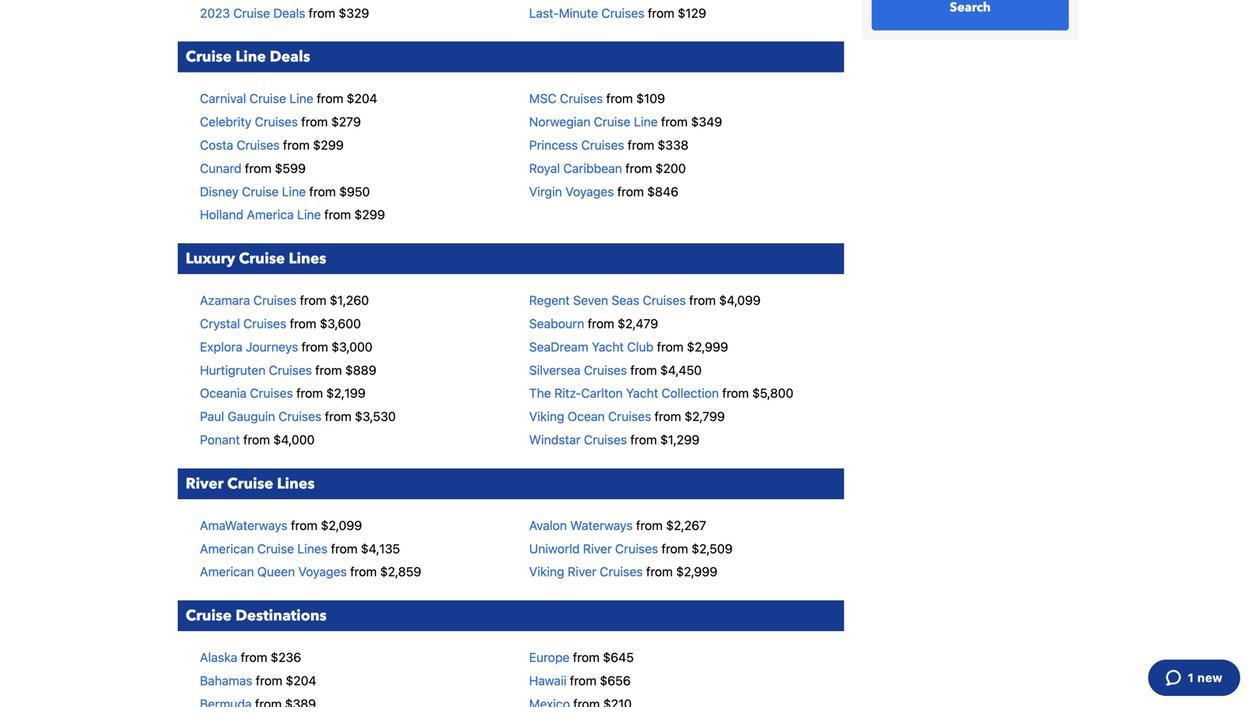 Task type: describe. For each thing, give the bounding box(es) containing it.
0 vertical spatial 299
[[321, 138, 344, 153]]

cruise up alaska link
[[186, 606, 232, 626]]

1,260
[[338, 293, 369, 308]]

avalon waterways from $ 2,267
[[529, 518, 707, 533]]

minute
[[559, 5, 598, 20]]

from left "329"
[[309, 5, 335, 20]]

2,509
[[700, 541, 733, 556]]

seven
[[573, 293, 609, 308]]

windstar cruises link
[[529, 432, 627, 447]]

gauguin
[[228, 409, 275, 424]]

ponant
[[200, 432, 240, 447]]

queen
[[257, 565, 295, 580]]

msc cruises link
[[529, 91, 603, 106]]

american for american queen voyages from $ 2,859
[[200, 565, 254, 580]]

from up paul gauguin cruises from $ 3,530
[[296, 386, 323, 401]]

cruises up costa cruises from $ 299
[[255, 114, 298, 129]]

cruises up carlton at the left
[[584, 363, 627, 378]]

line for disney cruise line from $ 950
[[282, 184, 306, 199]]

viking river cruises from $ 2,999
[[529, 565, 718, 580]]

paul gauguin cruises from $ 3,530
[[200, 409, 396, 424]]

1 horizontal spatial 204
[[355, 91, 378, 106]]

lines for river cruise lines
[[277, 474, 315, 494]]

luxury cruise lines link
[[178, 244, 845, 274]]

cruise line deals
[[186, 47, 310, 67]]

from up 2,799
[[723, 386, 749, 401]]

msc cruises from $ 109
[[529, 91, 665, 106]]

656
[[608, 673, 631, 688]]

from down "alaska from $ 236"
[[256, 673, 283, 688]]

from up "explora journeys from $ 3,000"
[[290, 316, 317, 331]]

paul
[[200, 409, 224, 424]]

uniworld river cruises link
[[529, 541, 659, 556]]

river for viking
[[568, 565, 597, 580]]

princess cruises link
[[529, 138, 625, 153]]

1 vertical spatial 204
[[294, 673, 317, 688]]

0 horizontal spatial voyages
[[298, 565, 347, 580]]

bahamas
[[200, 673, 253, 688]]

princess
[[529, 138, 578, 153]]

349
[[699, 114, 723, 129]]

disney cruise line from $ 950
[[200, 184, 370, 199]]

the
[[529, 386, 551, 401]]

bahamas from $ 204
[[200, 673, 317, 688]]

seas
[[612, 293, 640, 308]]

from down 2,267
[[662, 541, 689, 556]]

viking for viking ocean cruises from $ 2,799
[[529, 409, 565, 424]]

carlton
[[581, 386, 623, 401]]

river for uniworld
[[583, 541, 612, 556]]

windstar
[[529, 432, 581, 447]]

europe from $ 645
[[529, 650, 634, 665]]

from up "american cruise lines from $ 4,135"
[[291, 518, 318, 533]]

lines for luxury cruise lines
[[289, 249, 327, 269]]

2,799
[[693, 409, 725, 424]]

from down the ritz-carlton yacht collection from $ 5,800
[[655, 409, 682, 424]]

200
[[664, 161, 686, 176]]

disney
[[200, 184, 239, 199]]

from down royal caribbean from $ 200
[[618, 184, 644, 199]]

uniworld
[[529, 541, 580, 556]]

from down club
[[631, 363, 657, 378]]

explora
[[200, 339, 243, 354]]

seabourn link
[[529, 316, 585, 331]]

from left 950
[[309, 184, 336, 199]]

viking ocean cruises from $ 2,799
[[529, 409, 725, 424]]

950
[[347, 184, 370, 199]]

4,000
[[281, 432, 315, 447]]

cunard link
[[200, 161, 242, 176]]

2,267
[[674, 518, 707, 533]]

american queen voyages from $ 2,859
[[200, 565, 422, 580]]

regent seven seas cruises from $ 4,099
[[529, 293, 761, 308]]

cruise destinations link
[[178, 601, 845, 632]]

from left 200
[[626, 161, 652, 176]]

costa cruises from $ 299
[[200, 138, 344, 153]]

alaska link
[[200, 650, 237, 665]]

uniworld river cruises from $ 2,509
[[529, 541, 733, 556]]

ritz-
[[555, 386, 581, 401]]

cruise for 2023 cruise deals from $ 329
[[233, 5, 270, 20]]

azamara cruises from $ 1,260
[[200, 293, 369, 308]]

from down regent seven seas cruises link
[[588, 316, 615, 331]]

cunard
[[200, 161, 242, 176]]

hawaii link
[[529, 673, 567, 688]]

5,800
[[760, 386, 794, 401]]

waterways
[[571, 518, 633, 533]]

the ritz-carlton yacht collection from $ 5,800
[[529, 386, 794, 401]]

princess cruises from $ 338
[[529, 138, 689, 153]]

alaska from $ 236
[[200, 650, 301, 665]]

crystal cruises from $ 3,600
[[200, 316, 361, 331]]

from down 950
[[325, 207, 351, 222]]

europe link
[[529, 650, 570, 665]]

line for norwegian cruise line from $ 349
[[634, 114, 658, 129]]

cruises right minute
[[602, 5, 645, 20]]

deals for line
[[270, 47, 310, 67]]

royal caribbean link
[[529, 161, 622, 176]]

caribbean
[[564, 161, 622, 176]]

from up 2,199
[[315, 363, 342, 378]]

cruises up royal caribbean from $ 200
[[582, 138, 625, 153]]

american for american cruise lines from $ 4,135
[[200, 541, 254, 556]]

club
[[628, 339, 654, 354]]

cruise for carnival cruise line from $ 204
[[250, 91, 286, 106]]

virgin voyages from $ 846
[[529, 184, 679, 199]]

holland america line link
[[200, 207, 321, 222]]

america
[[247, 207, 294, 222]]

cruise for american cruise lines from $ 4,135
[[257, 541, 294, 556]]

seabourn
[[529, 316, 585, 331]]

from left 129
[[648, 5, 675, 20]]

river cruise lines link
[[178, 469, 845, 499]]

hawaii
[[529, 673, 567, 688]]

costa
[[200, 138, 233, 153]]

avalon
[[529, 518, 567, 533]]

from down uniworld river cruises from $ 2,509 at bottom
[[647, 565, 673, 580]]

from down carnival cruise line from $ 204
[[301, 114, 328, 129]]

crystal cruises link
[[200, 316, 287, 331]]

2023 cruise deals link
[[200, 5, 305, 20]]

last-
[[529, 5, 559, 20]]

129
[[686, 5, 707, 20]]

from up bahamas from $ 204 on the left
[[241, 650, 267, 665]]

line for carnival cruise line from $ 204
[[290, 91, 314, 106]]

4,099
[[727, 293, 761, 308]]

from left 1,260
[[300, 293, 327, 308]]

virgin voyages link
[[529, 184, 614, 199]]

bahamas link
[[200, 673, 253, 688]]

viking for viking river cruises from $ 2,999
[[529, 565, 565, 580]]



Task type: locate. For each thing, give the bounding box(es) containing it.
0 vertical spatial yacht
[[592, 339, 624, 354]]

cruise for luxury cruise lines
[[239, 249, 285, 269]]

line for holland america line from $ 299
[[297, 207, 321, 222]]

collection
[[662, 386, 719, 401]]

american queen voyages link
[[200, 565, 347, 580]]

1 horizontal spatial 299
[[362, 207, 385, 222]]

2,479
[[626, 316, 659, 331]]

0 horizontal spatial 299
[[321, 138, 344, 153]]

deals for cruise
[[274, 5, 305, 20]]

from up hawaii from $ 656
[[573, 650, 600, 665]]

from down paul gauguin cruises link
[[243, 432, 270, 447]]

599
[[283, 161, 306, 176]]

river down waterways
[[583, 541, 612, 556]]

338
[[666, 138, 689, 153]]

cunard from $ 599
[[200, 161, 306, 176]]

cruises down the ritz-carlton yacht collection link
[[608, 409, 652, 424]]

regent
[[529, 293, 570, 308]]

line
[[236, 47, 266, 67], [290, 91, 314, 106], [634, 114, 658, 129], [282, 184, 306, 199], [297, 207, 321, 222]]

0 horizontal spatial 204
[[294, 673, 317, 688]]

crystal
[[200, 316, 240, 331]]

seadream yacht club link
[[529, 339, 654, 354]]

1 vertical spatial 2,999
[[684, 565, 718, 580]]

0 vertical spatial lines
[[289, 249, 327, 269]]

1 vertical spatial yacht
[[626, 386, 659, 401]]

lines down holland america line from $ 299
[[289, 249, 327, 269]]

line down 599
[[282, 184, 306, 199]]

holland
[[200, 207, 244, 222]]

1 vertical spatial viking
[[529, 565, 565, 580]]

cruise for disney cruise line from $ 950
[[242, 184, 279, 199]]

norwegian
[[529, 114, 591, 129]]

cruise right 2023
[[233, 5, 270, 20]]

deals
[[274, 5, 305, 20], [270, 47, 310, 67]]

1 vertical spatial 299
[[362, 207, 385, 222]]

seadream yacht club from $ 2,999
[[529, 339, 729, 354]]

cruises
[[602, 5, 645, 20], [560, 91, 603, 106], [255, 114, 298, 129], [237, 138, 280, 153], [582, 138, 625, 153], [254, 293, 297, 308], [643, 293, 686, 308], [244, 316, 287, 331], [269, 363, 312, 378], [584, 363, 627, 378], [250, 386, 293, 401], [279, 409, 322, 424], [608, 409, 652, 424], [584, 432, 627, 447], [616, 541, 659, 556], [600, 565, 643, 580]]

846
[[655, 184, 679, 199]]

oceania cruises from $ 2,199
[[200, 386, 366, 401]]

2 vertical spatial river
[[568, 565, 597, 580]]

2 american from the top
[[200, 565, 254, 580]]

amawaterways link
[[200, 518, 288, 533]]

299
[[321, 138, 344, 153], [362, 207, 385, 222]]

yacht up silversea cruises from $ 4,450
[[592, 339, 624, 354]]

299 down "279"
[[321, 138, 344, 153]]

2,999 down 2,509
[[684, 565, 718, 580]]

deals up carnival cruise line from $ 204
[[270, 47, 310, 67]]

cruise line deals link
[[178, 42, 845, 72]]

lines up american queen voyages from $ 2,859
[[297, 541, 328, 556]]

seadream
[[529, 339, 589, 354]]

oceania cruises link
[[200, 386, 293, 401]]

2,999 up the 4,450
[[695, 339, 729, 354]]

2,999 for luxury cruise lines
[[695, 339, 729, 354]]

cruise up holland america line link
[[242, 184, 279, 199]]

from up 599
[[283, 138, 310, 153]]

explora journeys from $ 3,000
[[200, 339, 373, 354]]

viking ocean cruises link
[[529, 409, 652, 424]]

2,999 for river cruise lines
[[684, 565, 718, 580]]

silversea cruises from $ 4,450
[[529, 363, 702, 378]]

204
[[355, 91, 378, 106], [294, 673, 317, 688]]

azamara
[[200, 293, 250, 308]]

1 vertical spatial deals
[[270, 47, 310, 67]]

cruises down uniworld river cruises from $ 2,509 at bottom
[[600, 565, 643, 580]]

line up carnival cruise line link
[[236, 47, 266, 67]]

2 viking from the top
[[529, 565, 565, 580]]

236
[[279, 650, 301, 665]]

american down the american cruise lines link
[[200, 565, 254, 580]]

yacht up viking ocean cruises from $ 2,799
[[626, 386, 659, 401]]

last-minute cruises from $ 129
[[529, 5, 707, 20]]

river down the ponant
[[186, 474, 224, 494]]

3,000
[[339, 339, 373, 354]]

regent seven seas cruises link
[[529, 293, 686, 308]]

royal caribbean from $ 200
[[529, 161, 686, 176]]

last-minute cruises link
[[529, 5, 645, 20]]

destinations
[[236, 606, 327, 626]]

from up "279"
[[317, 91, 344, 106]]

cruises up 'journeys' on the left
[[244, 316, 287, 331]]

0 horizontal spatial yacht
[[592, 339, 624, 354]]

645
[[611, 650, 634, 665]]

from up the 4,450
[[657, 339, 684, 354]]

204 down 236
[[294, 673, 317, 688]]

0 vertical spatial deals
[[274, 5, 305, 20]]

279
[[339, 114, 361, 129]]

voyages down caribbean
[[566, 184, 614, 199]]

from left 4,099
[[690, 293, 716, 308]]

cruises up cunard from $ 599
[[237, 138, 280, 153]]

from down europe from $ 645
[[570, 673, 597, 688]]

amawaterways
[[200, 518, 288, 533]]

carnival cruise line link
[[200, 91, 314, 106]]

cruise up princess cruises from $ 338
[[594, 114, 631, 129]]

river cruise lines
[[186, 474, 315, 494]]

1 vertical spatial american
[[200, 565, 254, 580]]

viking down uniworld at left bottom
[[529, 565, 565, 580]]

the ritz-carlton yacht collection link
[[529, 386, 719, 401]]

paul gauguin cruises link
[[200, 409, 322, 424]]

2023
[[200, 5, 230, 20]]

lines up the amawaterways from $ 2,099 at the bottom left
[[277, 474, 315, 494]]

0 vertical spatial viking
[[529, 409, 565, 424]]

american cruise lines link
[[200, 541, 328, 556]]

from down norwegian cruise line from $ 349 on the top of the page
[[628, 138, 655, 153]]

from down 2,099
[[331, 541, 358, 556]]

2,199
[[334, 386, 366, 401]]

celebrity cruises link
[[200, 114, 298, 129]]

american down amawaterways
[[200, 541, 254, 556]]

ponant from $ 4,000
[[200, 432, 315, 447]]

holland america line from $ 299
[[200, 207, 385, 222]]

line down 109
[[634, 114, 658, 129]]

deals up the cruise line deals
[[274, 5, 305, 20]]

299 down 950
[[362, 207, 385, 222]]

virgin
[[529, 184, 562, 199]]

cruise for norwegian cruise line from $ 349
[[594, 114, 631, 129]]

viking river cruises link
[[529, 565, 643, 580]]

azamara cruises link
[[200, 293, 297, 308]]

1 american from the top
[[200, 541, 254, 556]]

royal
[[529, 161, 560, 176]]

cruises up 4,000
[[279, 409, 322, 424]]

cruise up amawaterways
[[227, 474, 273, 494]]

0 vertical spatial american
[[200, 541, 254, 556]]

celebrity cruises from $ 279
[[200, 114, 361, 129]]

1 vertical spatial river
[[583, 541, 612, 556]]

0 vertical spatial 204
[[355, 91, 378, 106]]

$
[[339, 5, 347, 20], [678, 5, 686, 20], [347, 91, 355, 106], [637, 91, 644, 106], [331, 114, 339, 129], [691, 114, 699, 129], [313, 138, 321, 153], [658, 138, 666, 153], [275, 161, 283, 176], [656, 161, 664, 176], [339, 184, 347, 199], [648, 184, 655, 199], [355, 207, 362, 222], [330, 293, 338, 308], [720, 293, 727, 308], [320, 316, 328, 331], [618, 316, 626, 331], [332, 339, 339, 354], [687, 339, 695, 354], [345, 363, 353, 378], [661, 363, 668, 378], [327, 386, 334, 401], [753, 386, 760, 401], [355, 409, 363, 424], [685, 409, 693, 424], [273, 432, 281, 447], [661, 432, 668, 447], [321, 518, 329, 533], [666, 518, 674, 533], [361, 541, 369, 556], [692, 541, 700, 556], [380, 565, 388, 580], [677, 565, 684, 580], [271, 650, 279, 665], [603, 650, 611, 665], [286, 673, 294, 688], [600, 673, 608, 688]]

from up hurtigruten cruises from $ 889
[[302, 339, 328, 354]]

norwegian cruise line from $ 349
[[529, 114, 723, 129]]

cruise up azamara cruises link
[[239, 249, 285, 269]]

0 vertical spatial river
[[186, 474, 224, 494]]

lines
[[289, 249, 327, 269], [277, 474, 315, 494], [297, 541, 328, 556]]

from
[[309, 5, 335, 20], [648, 5, 675, 20], [317, 91, 344, 106], [607, 91, 633, 106], [301, 114, 328, 129], [661, 114, 688, 129], [283, 138, 310, 153], [628, 138, 655, 153], [245, 161, 272, 176], [626, 161, 652, 176], [309, 184, 336, 199], [618, 184, 644, 199], [325, 207, 351, 222], [300, 293, 327, 308], [690, 293, 716, 308], [290, 316, 317, 331], [588, 316, 615, 331], [302, 339, 328, 354], [657, 339, 684, 354], [315, 363, 342, 378], [631, 363, 657, 378], [296, 386, 323, 401], [723, 386, 749, 401], [325, 409, 352, 424], [655, 409, 682, 424], [243, 432, 270, 447], [631, 432, 657, 447], [291, 518, 318, 533], [636, 518, 663, 533], [331, 541, 358, 556], [662, 541, 689, 556], [350, 565, 377, 580], [647, 565, 673, 580], [241, 650, 267, 665], [573, 650, 600, 665], [256, 673, 283, 688], [570, 673, 597, 688]]

cruise for river cruise lines
[[227, 474, 273, 494]]

1 horizontal spatial yacht
[[626, 386, 659, 401]]

from down 4,135
[[350, 565, 377, 580]]

voyages down "american cruise lines from $ 4,135"
[[298, 565, 347, 580]]

amawaterways from $ 2,099
[[200, 518, 362, 533]]

line down "disney cruise line from $ 950" in the left top of the page
[[297, 207, 321, 222]]

cruises up 2,479
[[643, 293, 686, 308]]

silversea
[[529, 363, 581, 378]]

cruise up queen
[[257, 541, 294, 556]]

from up 338
[[661, 114, 688, 129]]

from up disney cruise line link
[[245, 161, 272, 176]]

norwegian cruise line link
[[529, 114, 658, 129]]

1 vertical spatial lines
[[277, 474, 315, 494]]

2 vertical spatial lines
[[297, 541, 328, 556]]

None search field
[[863, 0, 1079, 40]]

2,999
[[695, 339, 729, 354], [684, 565, 718, 580]]

windstar cruises from $ 1,299
[[529, 432, 700, 447]]

from down 2,199
[[325, 409, 352, 424]]

cruises up the norwegian cruise line link
[[560, 91, 603, 106]]

4,450
[[668, 363, 702, 378]]

cruises up paul gauguin cruises link
[[250, 386, 293, 401]]

hurtigruten
[[200, 363, 266, 378]]

viking
[[529, 409, 565, 424], [529, 565, 565, 580]]

lines for american cruise lines from $ 4,135
[[297, 541, 328, 556]]

cruises up viking river cruises from $ 2,999
[[616, 541, 659, 556]]

1,299
[[668, 432, 700, 447]]

cruises up "crystal cruises from $ 3,600"
[[254, 293, 297, 308]]

0 vertical spatial 2,999
[[695, 339, 729, 354]]

from up uniworld river cruises from $ 2,509 at bottom
[[636, 518, 663, 533]]

2,099
[[329, 518, 362, 533]]

river down uniworld river cruises link
[[568, 565, 597, 580]]

1 vertical spatial voyages
[[298, 565, 347, 580]]

cruises down "explora journeys from $ 3,000"
[[269, 363, 312, 378]]

carnival cruise line from $ 204
[[200, 91, 378, 106]]

seabourn from $ 2,479
[[529, 316, 659, 331]]

3,600
[[328, 316, 361, 331]]

cruise up the celebrity cruises from $ 279
[[250, 91, 286, 106]]

viking down the
[[529, 409, 565, 424]]

cruises down the viking ocean cruises link
[[584, 432, 627, 447]]

costa cruises link
[[200, 138, 280, 153]]

0 vertical spatial voyages
[[566, 184, 614, 199]]

avalon waterways link
[[529, 518, 633, 533]]

from down viking ocean cruises from $ 2,799
[[631, 432, 657, 447]]

american cruise lines from $ 4,135
[[200, 541, 400, 556]]

1 horizontal spatial voyages
[[566, 184, 614, 199]]

line up the celebrity cruises from $ 279
[[290, 91, 314, 106]]

from up norwegian cruise line from $ 349 on the top of the page
[[607, 91, 633, 106]]

luxury
[[186, 249, 235, 269]]

cruise up carnival
[[186, 47, 232, 67]]

204 up "279"
[[355, 91, 378, 106]]

1 viking from the top
[[529, 409, 565, 424]]



Task type: vqa. For each thing, say whether or not it's contained in the screenshot.
rightmost Yacht
yes



